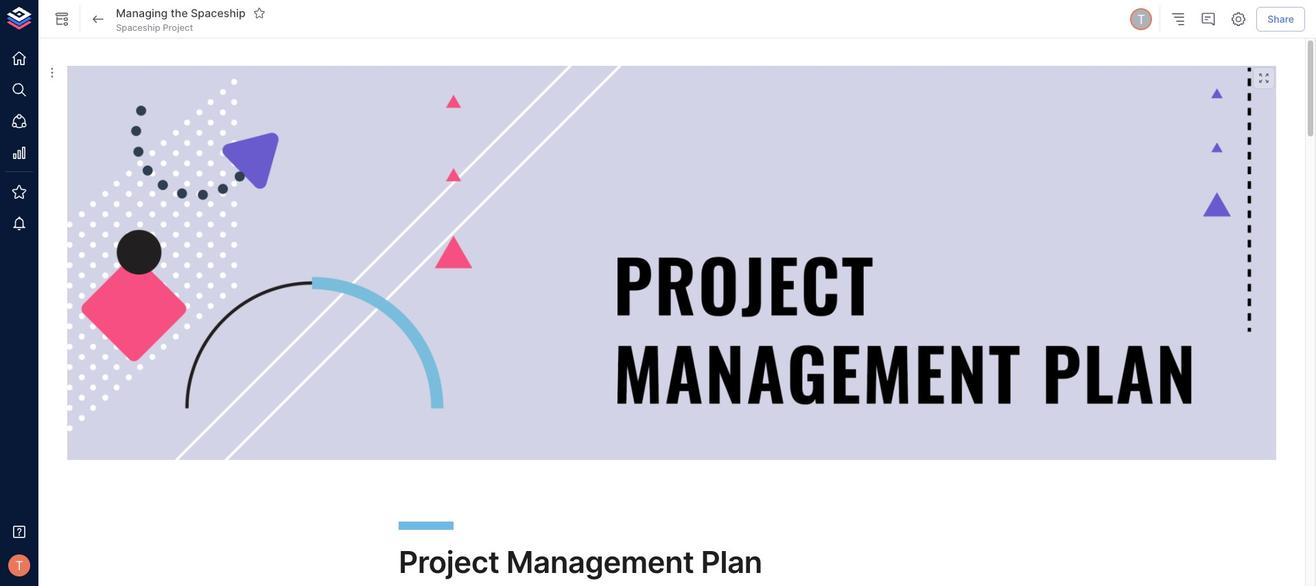 Task type: describe. For each thing, give the bounding box(es) containing it.
favorite image
[[253, 7, 265, 19]]

comments image
[[1200, 11, 1217, 27]]

go back image
[[90, 11, 106, 27]]

managing
[[116, 6, 168, 20]]

share
[[1267, 13, 1294, 25]]

plan
[[701, 544, 762, 581]]

managing the spaceship
[[116, 6, 246, 20]]

t for the leftmost t button
[[15, 558, 23, 574]]

spaceship inside spaceship project link
[[116, 22, 160, 33]]

1 horizontal spatial t button
[[1128, 6, 1154, 32]]

spaceship project
[[116, 22, 193, 33]]

share button
[[1257, 7, 1305, 32]]



Task type: vqa. For each thing, say whether or not it's contained in the screenshot.
second help image from the bottom of the page
no



Task type: locate. For each thing, give the bounding box(es) containing it.
t button
[[1128, 6, 1154, 32], [4, 551, 34, 581]]

0 horizontal spatial spaceship
[[116, 22, 160, 33]]

1 vertical spatial t button
[[4, 551, 34, 581]]

the
[[171, 6, 188, 20]]

1 horizontal spatial spaceship
[[191, 6, 246, 20]]

0 vertical spatial t
[[1137, 12, 1145, 27]]

project
[[163, 22, 193, 33], [399, 544, 499, 581]]

1 vertical spatial t
[[15, 558, 23, 574]]

1 horizontal spatial t
[[1137, 12, 1145, 27]]

table of contents image
[[1170, 11, 1187, 27]]

0 horizontal spatial project
[[163, 22, 193, 33]]

0 horizontal spatial t
[[15, 558, 23, 574]]

management
[[506, 544, 694, 581]]

show wiki image
[[54, 11, 70, 27]]

0 horizontal spatial t button
[[4, 551, 34, 581]]

spaceship project link
[[116, 21, 193, 34]]

spaceship down managing
[[116, 22, 160, 33]]

spaceship
[[191, 6, 246, 20], [116, 22, 160, 33]]

settings image
[[1230, 11, 1247, 27]]

1 vertical spatial spaceship
[[116, 22, 160, 33]]

0 vertical spatial t button
[[1128, 6, 1154, 32]]

0 vertical spatial spaceship
[[191, 6, 246, 20]]

1 vertical spatial project
[[399, 544, 499, 581]]

t
[[1137, 12, 1145, 27], [15, 558, 23, 574]]

0 vertical spatial project
[[163, 22, 193, 33]]

spaceship right the
[[191, 6, 246, 20]]

project management plan
[[399, 544, 762, 581]]

t for the right t button
[[1137, 12, 1145, 27]]

1 horizontal spatial project
[[399, 544, 499, 581]]



